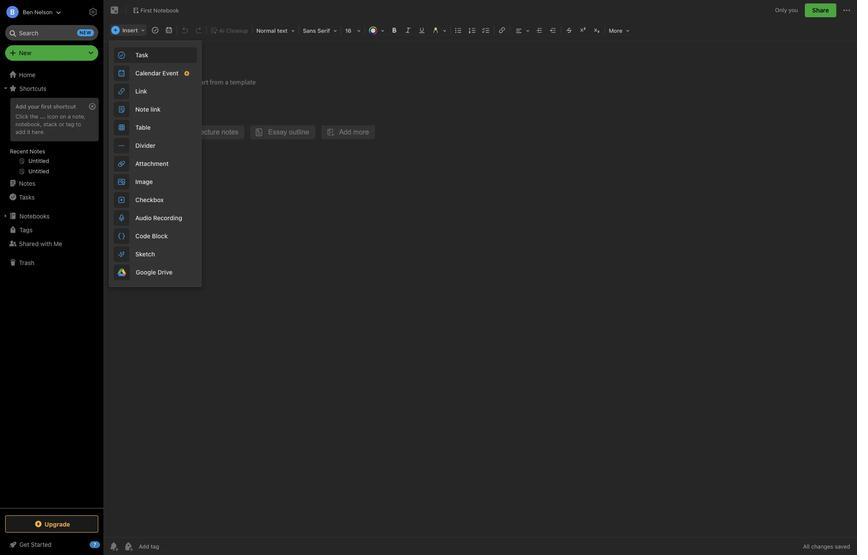 Task type: locate. For each thing, give the bounding box(es) containing it.
bold image
[[389, 24, 401, 36]]

shortcuts
[[19, 85, 47, 92]]

sketch
[[135, 251, 155, 258]]

serif
[[318, 27, 330, 34]]

add your first shortcut
[[16, 103, 76, 110]]

insert link image
[[496, 24, 508, 36]]

ben
[[23, 8, 33, 15]]

superscript image
[[578, 24, 590, 36]]

only you
[[776, 7, 799, 13]]

trash
[[19, 259, 34, 266]]

Font size field
[[342, 24, 364, 37]]

image
[[135, 178, 153, 185]]

only
[[776, 7, 788, 13]]

task link
[[110, 46, 202, 64]]

calendar event image
[[163, 24, 175, 36]]

table link
[[110, 119, 202, 137]]

all
[[804, 543, 810, 550]]

shortcuts button
[[0, 82, 103, 95]]

insert
[[122, 27, 138, 34]]

text
[[277, 27, 288, 34]]

task
[[135, 51, 149, 59]]

sans serif
[[303, 27, 330, 34]]

shared
[[19, 240, 39, 247]]

new search field
[[11, 25, 94, 41]]

a
[[68, 113, 71, 120]]

group containing add your first shortcut
[[0, 95, 103, 180]]

notes inside notes 'link'
[[19, 180, 35, 187]]

stack
[[43, 121, 57, 128]]

Heading level field
[[254, 24, 298, 37]]

on
[[60, 113, 66, 120]]

upgrade button
[[5, 516, 98, 533]]

it
[[27, 128, 30, 135]]

note window element
[[104, 0, 858, 556]]

share button
[[806, 3, 837, 17]]

expand note image
[[110, 5, 120, 16]]

first notebook button
[[130, 4, 182, 16]]

more
[[609, 27, 623, 34]]

link
[[135, 88, 147, 95]]

the
[[30, 113, 38, 120]]

table
[[135, 124, 151, 131]]

attachment
[[135, 160, 169, 167]]

Insert field
[[109, 24, 148, 36]]

tree
[[0, 68, 104, 508]]

icon on a note, notebook, stack or tag to add it here.
[[16, 113, 86, 135]]

home link
[[0, 68, 104, 82]]

normal
[[257, 27, 276, 34]]

0 vertical spatial notes
[[30, 148, 45, 155]]

notes
[[30, 148, 45, 155], [19, 180, 35, 187]]

checkbox
[[135, 196, 164, 204]]

strikethrough image
[[564, 24, 576, 36]]

note
[[135, 106, 149, 113]]

expand notebooks image
[[2, 213, 9, 220]]

notebooks link
[[0, 209, 103, 223]]

drive
[[158, 269, 173, 276]]

tasks
[[19, 193, 35, 201]]

new
[[80, 30, 91, 35]]

add tag image
[[123, 542, 134, 552]]

notes inside group
[[30, 148, 45, 155]]

italic image
[[402, 24, 414, 36]]

notes up tasks
[[19, 180, 35, 187]]

1 vertical spatial notes
[[19, 180, 35, 187]]

tags
[[19, 226, 33, 234]]

upgrade
[[45, 521, 70, 528]]

all changes saved
[[804, 543, 851, 550]]

new
[[19, 49, 31, 57]]

ben nelson
[[23, 8, 53, 15]]

Alignment field
[[512, 24, 533, 37]]

group
[[0, 95, 103, 180]]

sans
[[303, 27, 316, 34]]

7
[[93, 542, 96, 548]]

notes right recent
[[30, 148, 45, 155]]

event
[[163, 69, 179, 77]]

new button
[[5, 45, 98, 61]]

notebooks
[[19, 212, 50, 220]]

dropdown list menu
[[110, 46, 202, 282]]

code block
[[135, 232, 168, 240]]

underline image
[[416, 24, 428, 36]]

more actions image
[[842, 5, 853, 16]]

calendar
[[135, 69, 161, 77]]

first
[[41, 103, 52, 110]]



Task type: describe. For each thing, give the bounding box(es) containing it.
with
[[40, 240, 52, 247]]

Search text field
[[11, 25, 92, 41]]

shortcut
[[53, 103, 76, 110]]

audio
[[135, 214, 152, 222]]

audio recording
[[135, 214, 182, 222]]

Highlight field
[[429, 24, 450, 37]]

audio recording link
[[110, 209, 202, 227]]

to
[[76, 121, 81, 128]]

recent
[[10, 148, 28, 155]]

me
[[54, 240, 62, 247]]

checklist image
[[480, 24, 493, 36]]

attachment link
[[110, 155, 202, 173]]

add
[[16, 103, 26, 110]]

recent notes
[[10, 148, 45, 155]]

saved
[[836, 543, 851, 550]]

google
[[136, 269, 156, 276]]

trash link
[[0, 256, 103, 270]]

or
[[59, 121, 64, 128]]

task image
[[149, 24, 161, 36]]

calendar event link
[[110, 64, 202, 82]]

subscript image
[[591, 24, 603, 36]]

add a reminder image
[[109, 542, 119, 552]]

Note Editor text field
[[104, 41, 858, 538]]

16
[[345, 27, 352, 34]]

settings image
[[88, 7, 98, 17]]

normal text
[[257, 27, 288, 34]]

tag
[[66, 121, 74, 128]]

here.
[[32, 128, 45, 135]]

Account field
[[0, 3, 61, 21]]

changes
[[812, 543, 834, 550]]

More actions field
[[842, 3, 853, 17]]

get started
[[19, 541, 52, 549]]

image link
[[110, 173, 202, 191]]

add
[[16, 128, 25, 135]]

indent image
[[534, 24, 546, 36]]

calendar event
[[135, 69, 179, 77]]

notebook,
[[16, 121, 42, 128]]

first notebook
[[141, 7, 179, 14]]

shared with me
[[19, 240, 62, 247]]

first
[[141, 7, 152, 14]]

divider
[[135, 142, 156, 149]]

numbered list image
[[467, 24, 479, 36]]

note link
[[135, 106, 161, 113]]

link
[[151, 106, 161, 113]]

tags button
[[0, 223, 103, 237]]

Add tag field
[[138, 543, 203, 551]]

...
[[40, 113, 46, 120]]

link link
[[110, 82, 202, 100]]

google drive
[[136, 269, 173, 276]]

divider link
[[110, 137, 202, 155]]

Help and Learning task checklist field
[[0, 538, 104, 552]]

share
[[813, 6, 830, 14]]

sketch link
[[110, 245, 202, 264]]

recording
[[153, 214, 182, 222]]

checkbox link
[[110, 191, 202, 209]]

notebook
[[154, 7, 179, 14]]

note,
[[72, 113, 86, 120]]

shared with me link
[[0, 237, 103, 251]]

nelson
[[34, 8, 53, 15]]

code block link
[[110, 227, 202, 245]]

Font family field
[[300, 24, 340, 37]]

google drive link
[[110, 264, 202, 282]]

note link link
[[110, 100, 202, 119]]

click to collapse image
[[100, 540, 107, 550]]

tasks button
[[0, 190, 103, 204]]

icon
[[47, 113, 58, 120]]

you
[[789, 7, 799, 13]]

More field
[[606, 24, 633, 37]]

notes link
[[0, 176, 103, 190]]

block
[[152, 232, 168, 240]]

outdent image
[[548, 24, 560, 36]]

get
[[19, 541, 29, 549]]

click
[[16, 113, 28, 120]]

bulleted list image
[[453, 24, 465, 36]]

tree containing home
[[0, 68, 104, 508]]

code
[[135, 232, 150, 240]]

click the ...
[[16, 113, 46, 120]]

started
[[31, 541, 52, 549]]

Font color field
[[366, 24, 388, 37]]

your
[[28, 103, 40, 110]]

home
[[19, 71, 35, 78]]



Task type: vqa. For each thing, say whether or not it's contained in the screenshot.
top the "meeting"
no



